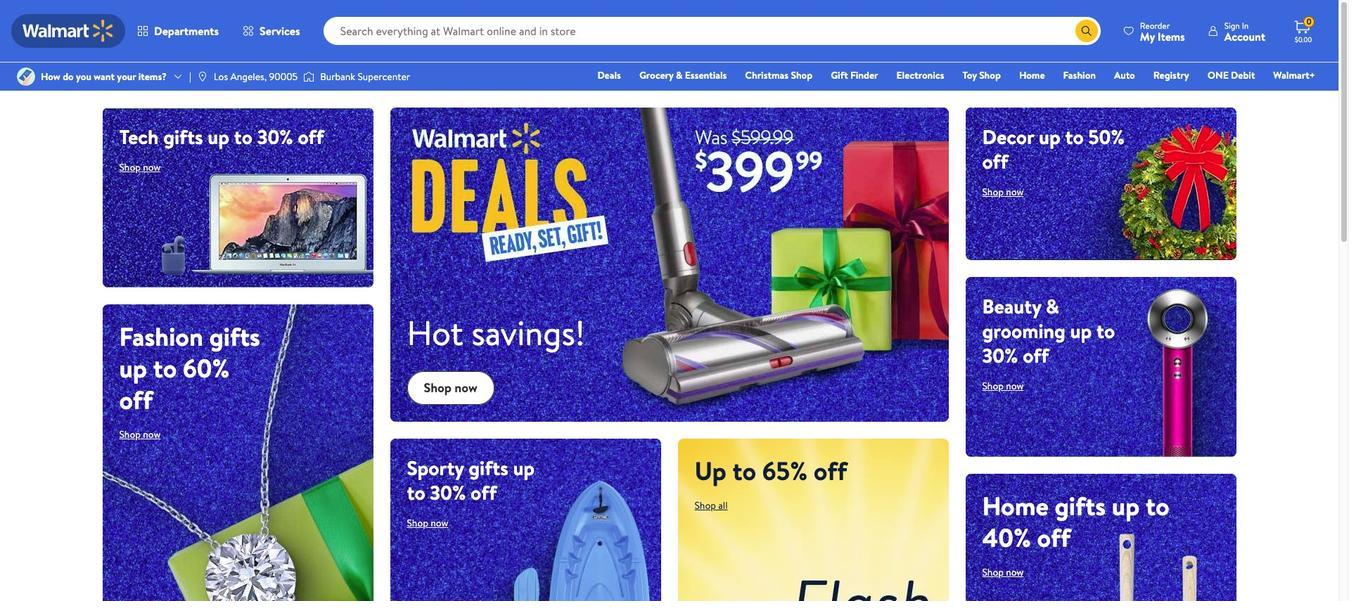 Task type: describe. For each thing, give the bounding box(es) containing it.
shop for fashion gifts up to 60% off
[[119, 428, 141, 442]]

up for tech gifts up to 30% off
[[208, 123, 230, 151]]

toy shop
[[963, 68, 1001, 82]]

0 $0.00
[[1295, 16, 1313, 44]]

reorder my items
[[1141, 19, 1186, 44]]

home for home gifts up to 40% off
[[983, 489, 1049, 524]]

christmas
[[745, 68, 789, 82]]

home for home
[[1020, 68, 1045, 82]]

beauty & grooming up to 30% off
[[983, 292, 1116, 369]]

home link
[[1013, 68, 1052, 83]]

sign in account
[[1225, 19, 1266, 44]]

how
[[41, 70, 60, 84]]

now for sporty gifts up to 30% off
[[431, 516, 449, 530]]

how do you want your items?
[[41, 70, 167, 84]]

decor up to 50% off
[[983, 123, 1125, 175]]

home gifts up to 40% off
[[983, 489, 1170, 556]]

to inside fashion gifts up to 60% off
[[153, 351, 177, 386]]

savings!
[[472, 309, 585, 357]]

to inside decor up to 50% off
[[1066, 123, 1084, 151]]

30% for up to 65% off
[[430, 479, 466, 506]]

gift finder link
[[825, 68, 885, 83]]

auto link
[[1108, 68, 1142, 83]]

shop now for home gifts up to 40% off
[[983, 565, 1024, 580]]

electronics
[[897, 68, 945, 82]]

beauty
[[983, 292, 1042, 320]]

fashion gifts up to 60% off
[[119, 319, 260, 418]]

shop now link for sporty gifts up to 30% off
[[407, 516, 449, 530]]

up
[[695, 454, 727, 489]]

shop now for beauty & grooming up to 30% off
[[983, 379, 1024, 393]]

off inside decor up to 50% off
[[983, 148, 1009, 175]]

shop all link
[[695, 499, 728, 513]]

all
[[719, 499, 728, 513]]

los angeles, 90005
[[214, 70, 298, 84]]

shop for tech gifts up to 30% off
[[119, 160, 141, 175]]

walmart+
[[1274, 68, 1316, 82]]

items
[[1158, 29, 1186, 44]]

up inside beauty & grooming up to 30% off
[[1071, 317, 1092, 345]]

auto
[[1115, 68, 1136, 82]]

|
[[189, 70, 191, 84]]

grooming
[[983, 317, 1066, 345]]

up to 65% off
[[695, 454, 848, 489]]

to inside beauty & grooming up to 30% off
[[1097, 317, 1116, 345]]

off inside home gifts up to 40% off
[[1038, 520, 1071, 556]]

shop inside toy shop link
[[980, 68, 1001, 82]]

do
[[63, 70, 74, 84]]

gifts for fashion
[[209, 319, 260, 355]]

shop now for decor up to 50% off
[[983, 185, 1024, 199]]

30% for fashion gifts up to 60% off
[[257, 123, 293, 151]]

fashion link
[[1057, 68, 1103, 83]]

shop now link for beauty & grooming up to 30% off
[[983, 379, 1024, 393]]

grocery
[[640, 68, 674, 82]]

toy shop link
[[957, 68, 1008, 83]]

shop for hot savings!
[[424, 379, 452, 397]]

one
[[1208, 68, 1229, 82]]

services button
[[231, 14, 312, 48]]

 image for how
[[17, 68, 35, 86]]

burbank
[[320, 70, 355, 84]]

burbank supercenter
[[320, 70, 410, 84]]

essentials
[[685, 68, 727, 82]]

sporty gifts up to 30% off
[[407, 454, 535, 506]]

sporty
[[407, 454, 464, 482]]

gifts for sporty
[[469, 454, 509, 482]]

40%
[[983, 520, 1032, 556]]

gifts for tech
[[163, 123, 203, 151]]

off inside 'sporty gifts up to 30% off'
[[471, 479, 497, 506]]

christmas shop
[[745, 68, 813, 82]]

Search search field
[[323, 17, 1101, 45]]

items?
[[138, 70, 167, 84]]

$0.00
[[1295, 34, 1313, 44]]

& for grooming
[[1047, 292, 1060, 320]]

my
[[1141, 29, 1156, 44]]

shop for beauty & grooming up to 30% off
[[983, 379, 1004, 393]]

shop for decor up to 50% off
[[983, 185, 1004, 199]]

decor
[[983, 123, 1035, 151]]

now for home gifts up to 40% off
[[1007, 565, 1024, 580]]

off inside fashion gifts up to 60% off
[[119, 383, 153, 418]]

shop now link for fashion gifts up to 60% off
[[119, 428, 161, 442]]

you
[[76, 70, 91, 84]]



Task type: locate. For each thing, give the bounding box(es) containing it.
los
[[214, 70, 228, 84]]

want
[[94, 70, 115, 84]]

shop for sporty gifts up to 30% off
[[407, 516, 429, 530]]

1 vertical spatial fashion
[[119, 319, 203, 355]]

home inside home gifts up to 40% off
[[983, 489, 1049, 524]]

shop now for sporty gifts up to 30% off
[[407, 516, 449, 530]]

shop now link for tech gifts up to 30% off
[[119, 160, 161, 175]]

fashion inside fashion gifts up to 60% off
[[119, 319, 203, 355]]

hot savings!
[[407, 309, 585, 357]]

1 horizontal spatial fashion
[[1064, 68, 1096, 82]]

supercenter
[[358, 70, 410, 84]]

fashion
[[1064, 68, 1096, 82], [119, 319, 203, 355]]

electronics link
[[891, 68, 951, 83]]

grocery & essentials link
[[633, 68, 734, 83]]

& inside grocery & essentials link
[[676, 68, 683, 82]]

shop for home gifts up to 40% off
[[983, 565, 1004, 580]]

0 horizontal spatial fashion
[[119, 319, 203, 355]]

& for essentials
[[676, 68, 683, 82]]

0 horizontal spatial 30%
[[257, 123, 293, 151]]

2 horizontal spatial 30%
[[983, 342, 1019, 369]]

shop inside christmas shop link
[[791, 68, 813, 82]]

now for beauty & grooming up to 30% off
[[1007, 379, 1024, 393]]

home
[[1020, 68, 1045, 82], [983, 489, 1049, 524]]

0 vertical spatial 30%
[[257, 123, 293, 151]]

departments
[[154, 23, 219, 39]]

angeles,
[[230, 70, 267, 84]]

&
[[676, 68, 683, 82], [1047, 292, 1060, 320]]

0 horizontal spatial &
[[676, 68, 683, 82]]

your
[[117, 70, 136, 84]]

one debit link
[[1202, 68, 1262, 83]]

clear search field text image
[[1059, 25, 1070, 36]]

1 vertical spatial home
[[983, 489, 1049, 524]]

to inside 'sporty gifts up to 30% off'
[[407, 479, 426, 506]]

 image left how at the top left of the page
[[17, 68, 35, 86]]

walmart+ link
[[1268, 68, 1322, 83]]

in
[[1243, 19, 1249, 31]]

shop now link for home gifts up to 40% off
[[983, 565, 1024, 580]]

registry
[[1154, 68, 1190, 82]]

fashion for fashion gifts up to 60% off
[[119, 319, 203, 355]]

shop for up to 65% off
[[695, 499, 716, 513]]

deals link
[[591, 68, 628, 83]]

tech
[[119, 123, 159, 151]]

1 horizontal spatial &
[[1047, 292, 1060, 320]]

up for sporty gifts up to 30% off
[[513, 454, 535, 482]]

 image for los
[[197, 71, 208, 82]]

1 vertical spatial &
[[1047, 292, 1060, 320]]

1 vertical spatial 30%
[[983, 342, 1019, 369]]

65%
[[763, 454, 808, 489]]

now for tech gifts up to 30% off
[[143, 160, 161, 175]]

30%
[[257, 123, 293, 151], [983, 342, 1019, 369], [430, 479, 466, 506]]

0 vertical spatial fashion
[[1064, 68, 1096, 82]]

50%
[[1089, 123, 1125, 151]]

30% inside beauty & grooming up to 30% off
[[983, 342, 1019, 369]]

shop
[[791, 68, 813, 82], [980, 68, 1001, 82], [119, 160, 141, 175], [983, 185, 1004, 199], [983, 379, 1004, 393], [424, 379, 452, 397], [119, 428, 141, 442], [695, 499, 716, 513], [407, 516, 429, 530], [983, 565, 1004, 580]]

up for fashion gifts up to 60% off
[[119, 351, 147, 386]]

& right beauty
[[1047, 292, 1060, 320]]

hot
[[407, 309, 464, 357]]

up inside fashion gifts up to 60% off
[[119, 351, 147, 386]]

off
[[298, 123, 324, 151], [983, 148, 1009, 175], [1023, 342, 1049, 369], [119, 383, 153, 418], [814, 454, 848, 489], [471, 479, 497, 506], [1038, 520, 1071, 556]]

reorder
[[1141, 19, 1171, 31]]

0 vertical spatial home
[[1020, 68, 1045, 82]]

& right grocery
[[676, 68, 683, 82]]

shop now for tech gifts up to 30% off
[[119, 160, 161, 175]]

toy
[[963, 68, 977, 82]]

1 horizontal spatial  image
[[197, 71, 208, 82]]

60%
[[183, 351, 230, 386]]

gifts for home
[[1055, 489, 1106, 524]]

gifts
[[163, 123, 203, 151], [209, 319, 260, 355], [469, 454, 509, 482], [1055, 489, 1106, 524]]

one debit
[[1208, 68, 1256, 82]]

2 vertical spatial 30%
[[430, 479, 466, 506]]

sign
[[1225, 19, 1241, 31]]

gifts inside 'sporty gifts up to 30% off'
[[469, 454, 509, 482]]

0
[[1307, 16, 1312, 28]]

shop now
[[119, 160, 161, 175], [983, 185, 1024, 199], [983, 379, 1024, 393], [424, 379, 478, 397], [119, 428, 161, 442], [407, 516, 449, 530], [983, 565, 1024, 580]]

gift
[[831, 68, 848, 82]]

home inside "link"
[[1020, 68, 1045, 82]]

1 horizontal spatial 30%
[[430, 479, 466, 506]]

deals
[[598, 68, 621, 82]]

 image
[[17, 68, 35, 86], [197, 71, 208, 82]]

christmas shop link
[[739, 68, 819, 83]]

up for home gifts up to 40% off
[[1112, 489, 1140, 524]]

up inside decor up to 50% off
[[1039, 123, 1061, 151]]

 image right the |
[[197, 71, 208, 82]]

0 horizontal spatial  image
[[17, 68, 35, 86]]

finder
[[851, 68, 879, 82]]

& inside beauty & grooming up to 30% off
[[1047, 292, 1060, 320]]

gift finder
[[831, 68, 879, 82]]

debit
[[1232, 68, 1256, 82]]

tech gifts up to 30% off
[[119, 123, 324, 151]]

search icon image
[[1082, 25, 1093, 37]]

now for fashion gifts up to 60% off
[[143, 428, 161, 442]]

gifts inside fashion gifts up to 60% off
[[209, 319, 260, 355]]

off inside beauty & grooming up to 30% off
[[1023, 342, 1049, 369]]

shop now link
[[119, 160, 161, 175], [983, 185, 1024, 199], [407, 371, 495, 405], [983, 379, 1024, 393], [119, 428, 161, 442], [407, 516, 449, 530], [983, 565, 1024, 580]]

90005
[[269, 70, 298, 84]]

registry link
[[1148, 68, 1196, 83]]

now for hot savings!
[[455, 379, 478, 397]]

services
[[260, 23, 300, 39]]

departments button
[[125, 14, 231, 48]]

 image
[[303, 70, 315, 84]]

shop now link for decor up to 50% off
[[983, 185, 1024, 199]]

account
[[1225, 29, 1266, 44]]

fashion for fashion
[[1064, 68, 1096, 82]]

to inside home gifts up to 40% off
[[1146, 489, 1170, 524]]

now
[[143, 160, 161, 175], [1007, 185, 1024, 199], [1007, 379, 1024, 393], [455, 379, 478, 397], [143, 428, 161, 442], [431, 516, 449, 530], [1007, 565, 1024, 580]]

grocery & essentials
[[640, 68, 727, 82]]

up
[[208, 123, 230, 151], [1039, 123, 1061, 151], [1071, 317, 1092, 345], [119, 351, 147, 386], [513, 454, 535, 482], [1112, 489, 1140, 524]]

now for decor up to 50% off
[[1007, 185, 1024, 199]]

shop now link for hot savings!
[[407, 371, 495, 405]]

up inside 'sporty gifts up to 30% off'
[[513, 454, 535, 482]]

Walmart Site-Wide search field
[[323, 17, 1101, 45]]

30% inside 'sporty gifts up to 30% off'
[[430, 479, 466, 506]]

shop all
[[695, 499, 728, 513]]

to
[[234, 123, 253, 151], [1066, 123, 1084, 151], [1097, 317, 1116, 345], [153, 351, 177, 386], [733, 454, 757, 489], [407, 479, 426, 506], [1146, 489, 1170, 524]]

gifts inside home gifts up to 40% off
[[1055, 489, 1106, 524]]

walmart image
[[23, 20, 114, 42]]

shop now for hot savings!
[[424, 379, 478, 397]]

up inside home gifts up to 40% off
[[1112, 489, 1140, 524]]

shop now for fashion gifts up to 60% off
[[119, 428, 161, 442]]

0 vertical spatial &
[[676, 68, 683, 82]]



Task type: vqa. For each thing, say whether or not it's contained in the screenshot.
DOES YOUR PET HAVE ANY KNOWN ALLERGIES? *
no



